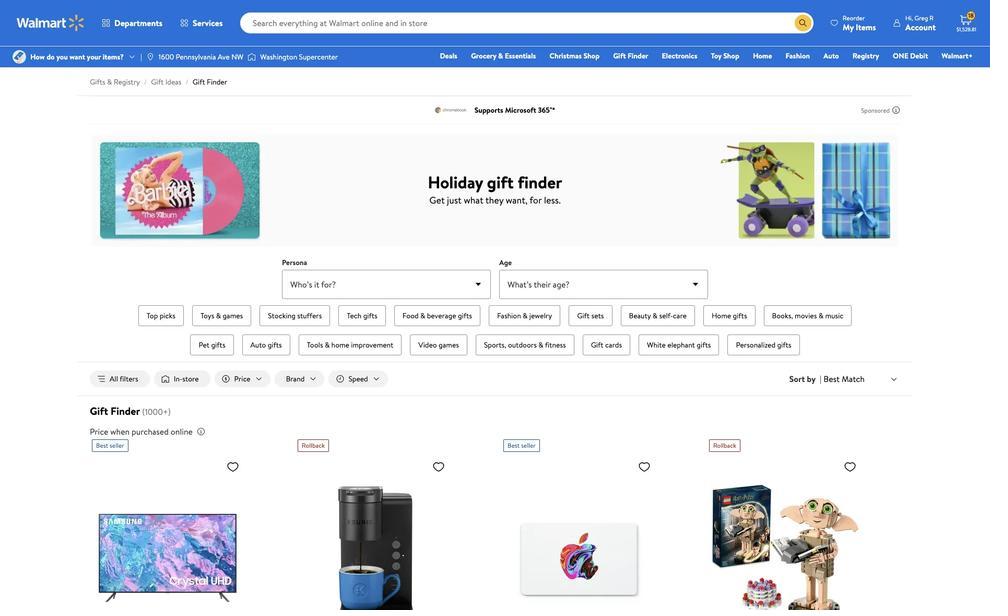 Task type: locate. For each thing, give the bounding box(es) containing it.
1 vertical spatial gift finder link
[[193, 77, 227, 87]]

0 vertical spatial home
[[753, 51, 772, 61]]

gift right christmas shop
[[613, 51, 626, 61]]

2 horizontal spatial best
[[824, 373, 840, 385]]

home inside home gifts button
[[712, 311, 731, 321]]

walmart image
[[17, 15, 85, 31]]

rollback for lego harry potter dobby the house-elf building toy set, makes a great birthday and christmas gift, authentically detailed build and display model of a beloved character, 76421 image
[[713, 441, 736, 450]]

gift for gift cards
[[591, 340, 603, 350]]

0 horizontal spatial games
[[223, 311, 243, 321]]

0 vertical spatial gift finder link
[[608, 50, 653, 62]]

gifts right personalized
[[777, 340, 791, 350]]

deals link
[[435, 50, 462, 62]]

games inside toys & games button
[[223, 311, 243, 321]]

1 horizontal spatial best
[[508, 441, 520, 450]]

sort
[[789, 373, 805, 385]]

0 horizontal spatial home
[[712, 311, 731, 321]]

1 vertical spatial registry
[[114, 77, 140, 87]]

gifts down stocking
[[268, 340, 282, 350]]

gifts right tech
[[363, 311, 377, 321]]

shop for toy shop
[[723, 51, 739, 61]]

1 horizontal spatial fashion
[[786, 51, 810, 61]]

 image
[[13, 50, 26, 64], [146, 53, 154, 61]]

2 / from the left
[[186, 77, 188, 87]]

grocery
[[471, 51, 496, 61]]

home left fashion link
[[753, 51, 772, 61]]

gift left sets
[[577, 311, 590, 321]]

0 vertical spatial finder
[[628, 51, 648, 61]]

0 vertical spatial registry
[[853, 51, 879, 61]]

1 vertical spatial games
[[439, 340, 459, 350]]

& inside button
[[325, 340, 330, 350]]

auto for auto gifts
[[250, 340, 266, 350]]

ave
[[218, 52, 230, 62]]

when
[[110, 426, 130, 438]]

toys & games button
[[192, 305, 251, 326]]

1 horizontal spatial games
[[439, 340, 459, 350]]

best seller for $15 apple gift card (email delivery) image
[[508, 441, 536, 450]]

deals
[[440, 51, 457, 61]]

white elephant gifts list item
[[637, 333, 721, 358]]

fashion & jewelry
[[497, 311, 552, 321]]

video games
[[418, 340, 459, 350]]

christmas shop
[[549, 51, 600, 61]]

fashion inside button
[[497, 311, 521, 321]]

gift
[[613, 51, 626, 61], [151, 77, 164, 87], [193, 77, 205, 87], [577, 311, 590, 321], [591, 340, 603, 350], [90, 404, 108, 418]]

gifts for auto gifts
[[268, 340, 282, 350]]

gifts for pet gifts
[[211, 340, 225, 350]]

ideas
[[165, 77, 181, 87]]

& right food
[[420, 311, 425, 321]]

Search search field
[[240, 13, 813, 33]]

1 horizontal spatial rollback
[[713, 441, 736, 450]]

2 rollback from the left
[[713, 441, 736, 450]]

 image for 1600
[[146, 53, 154, 61]]

1 seller from the left
[[110, 441, 124, 450]]

fashion left jewelry
[[497, 311, 521, 321]]

price for price when purchased online
[[90, 426, 108, 438]]

1 horizontal spatial best seller
[[508, 441, 536, 450]]

0 horizontal spatial /
[[144, 77, 147, 87]]

self-
[[659, 311, 673, 321]]

gifts right beverage
[[458, 311, 472, 321]]

1 horizontal spatial  image
[[146, 53, 154, 61]]

gifts right "pet"
[[211, 340, 225, 350]]

1 vertical spatial fashion
[[497, 311, 521, 321]]

| right by
[[820, 373, 822, 385]]

1 vertical spatial price
[[90, 426, 108, 438]]

best for $15 apple gift card (email delivery) image
[[508, 441, 520, 450]]

sports,
[[484, 340, 506, 350]]

registry down items?
[[114, 77, 140, 87]]

home gifts
[[712, 311, 747, 321]]

/ right ideas
[[186, 77, 188, 87]]

toy
[[711, 51, 722, 61]]

games right "video"
[[439, 340, 459, 350]]

gifts inside 'list item'
[[697, 340, 711, 350]]

registry
[[853, 51, 879, 61], [114, 77, 140, 87]]

& inside list item
[[523, 311, 528, 321]]

sports, outdoors & fitness list item
[[474, 333, 576, 358]]

 image left 1600
[[146, 53, 154, 61]]

picks
[[160, 311, 175, 321]]

home for home
[[753, 51, 772, 61]]

toy shop link
[[706, 50, 744, 62]]

auto up price dropdown button
[[250, 340, 266, 350]]

jewelry
[[529, 311, 552, 321]]

shop
[[583, 51, 600, 61], [723, 51, 739, 61]]

food & beverage gifts
[[402, 311, 472, 321]]

0 horizontal spatial shop
[[583, 51, 600, 61]]

0 horizontal spatial best seller
[[96, 441, 124, 450]]

gift cards list item
[[580, 333, 632, 358]]

shop right christmas
[[583, 51, 600, 61]]

1 horizontal spatial shop
[[723, 51, 739, 61]]

all filters button
[[90, 371, 150, 387]]

2 shop from the left
[[723, 51, 739, 61]]

account
[[905, 21, 936, 33]]

& inside "button"
[[653, 311, 657, 321]]

1 shop from the left
[[583, 51, 600, 61]]

0 vertical spatial auto
[[823, 51, 839, 61]]

tech gifts button
[[339, 305, 386, 326]]

0 horizontal spatial |
[[140, 52, 142, 62]]

finder left electronics
[[628, 51, 648, 61]]

gift cards
[[591, 340, 622, 350]]

white elephant gifts
[[647, 340, 711, 350]]

stocking
[[268, 311, 296, 321]]

0 horizontal spatial fashion
[[497, 311, 521, 321]]

video games list item
[[408, 333, 469, 358]]

gifts
[[90, 77, 105, 87]]

auto for auto
[[823, 51, 839, 61]]

1 horizontal spatial /
[[186, 77, 188, 87]]

personalized gifts
[[736, 340, 791, 350]]

0 horizontal spatial  image
[[13, 50, 26, 64]]

items?
[[103, 52, 124, 62]]

best match button
[[822, 372, 900, 386]]

shop right toy
[[723, 51, 739, 61]]

seller for $15 apple gift card (email delivery) image
[[521, 441, 536, 450]]

top
[[147, 311, 158, 321]]

gifts inside list item
[[211, 340, 225, 350]]

0 horizontal spatial rollback
[[302, 441, 325, 450]]

gifts right 'elephant'
[[697, 340, 711, 350]]

0 horizontal spatial auto
[[250, 340, 266, 350]]

$1,528.81
[[957, 26, 976, 33]]

brand button
[[274, 371, 324, 387]]

add to favorites list, samsung 43" class cu7000b crystal uhd 4k smart television un43cu7000bxza image
[[227, 461, 239, 474]]

& left the 'self-'
[[653, 311, 657, 321]]

1 horizontal spatial |
[[820, 373, 822, 385]]

beauty
[[629, 311, 651, 321]]

books, movies & music button
[[764, 305, 852, 326]]

home gifts list item
[[701, 303, 757, 328]]

electronics link
[[657, 50, 702, 62]]

best for samsung 43" class cu7000b crystal uhd 4k smart television un43cu7000bxza "image"
[[96, 441, 108, 450]]

price down 'auto gifts' list item
[[234, 374, 250, 384]]

 image for how
[[13, 50, 26, 64]]

gifts inside "button"
[[363, 311, 377, 321]]

fashion down search icon on the right top of page
[[786, 51, 810, 61]]

& for fashion & jewelry
[[523, 311, 528, 321]]

1 rollback from the left
[[302, 441, 325, 450]]

0 horizontal spatial seller
[[110, 441, 124, 450]]

gifts for tech gifts
[[363, 311, 377, 321]]

1 horizontal spatial seller
[[521, 441, 536, 450]]

grocery & essentials
[[471, 51, 536, 61]]

1 horizontal spatial registry
[[853, 51, 879, 61]]

best match
[[824, 373, 865, 385]]

purchased
[[132, 426, 169, 438]]

&
[[498, 51, 503, 61], [107, 77, 112, 87], [216, 311, 221, 321], [420, 311, 425, 321], [523, 311, 528, 321], [653, 311, 657, 321], [819, 311, 823, 321], [325, 340, 330, 350], [538, 340, 543, 350]]

1 horizontal spatial gift finder link
[[608, 50, 653, 62]]

supercenter
[[299, 52, 338, 62]]

0 horizontal spatial price
[[90, 426, 108, 438]]

finder up when
[[111, 404, 140, 418]]

for
[[530, 193, 542, 207]]

finder down ave
[[207, 77, 227, 87]]

group
[[115, 303, 875, 358]]

auto gifts
[[250, 340, 282, 350]]

sponsored
[[861, 106, 890, 115]]

toy shop
[[711, 51, 739, 61]]

& left jewelry
[[523, 311, 528, 321]]

0 vertical spatial games
[[223, 311, 243, 321]]

2 best seller from the left
[[508, 441, 536, 450]]

stuffers
[[297, 311, 322, 321]]

keurig k-express essentials single serve k-cup pod coffee maker, black image
[[298, 456, 449, 610]]

auto
[[823, 51, 839, 61], [250, 340, 266, 350]]

 image left how
[[13, 50, 26, 64]]

pet gifts list item
[[188, 333, 236, 358]]

fitness
[[545, 340, 566, 350]]

| left 1600
[[140, 52, 142, 62]]

registry down items
[[853, 51, 879, 61]]

2 seller from the left
[[521, 441, 536, 450]]

home
[[753, 51, 772, 61], [712, 311, 731, 321]]

2 horizontal spatial finder
[[628, 51, 648, 61]]

tools & home improvement list item
[[296, 333, 404, 358]]

price inside price dropdown button
[[234, 374, 250, 384]]

0 vertical spatial fashion
[[786, 51, 810, 61]]

auto inside 'auto' link
[[823, 51, 839, 61]]

rollback
[[302, 441, 325, 450], [713, 441, 736, 450]]

home inside home link
[[753, 51, 772, 61]]

tech gifts list item
[[336, 303, 388, 328]]

gifts up personalized
[[733, 311, 747, 321]]

grocery & essentials link
[[466, 50, 541, 62]]

gifts for home gifts
[[733, 311, 747, 321]]

1 vertical spatial home
[[712, 311, 731, 321]]

gifts for personalized gifts
[[777, 340, 791, 350]]

gift left cards
[[591, 340, 603, 350]]

gift inside "button"
[[577, 311, 590, 321]]

finder for gift finder
[[628, 51, 648, 61]]

video games button
[[410, 335, 467, 356]]

& right grocery
[[498, 51, 503, 61]]

& right tools
[[325, 340, 330, 350]]

seller
[[110, 441, 124, 450], [521, 441, 536, 450]]

add to favorites list, keurig k-express essentials single serve k-cup pod coffee maker, black image
[[432, 461, 445, 474]]

tools & home improvement button
[[299, 335, 402, 356]]

best seller for samsung 43" class cu7000b crystal uhd 4k smart television un43cu7000bxza "image"
[[96, 441, 124, 450]]

services button
[[171, 10, 232, 36]]

fashion link
[[781, 50, 815, 62]]

best seller
[[96, 441, 124, 450], [508, 441, 536, 450]]

1 horizontal spatial price
[[234, 374, 250, 384]]

shop inside toy shop link
[[723, 51, 739, 61]]

0 vertical spatial price
[[234, 374, 250, 384]]

& right toys
[[216, 311, 221, 321]]

gift finder link left electronics
[[608, 50, 653, 62]]

& right gifts on the top of the page
[[107, 77, 112, 87]]

auto inside auto gifts button
[[250, 340, 266, 350]]

2 vertical spatial finder
[[111, 404, 140, 418]]

holiday
[[428, 170, 483, 193]]

0 horizontal spatial registry
[[114, 77, 140, 87]]

/
[[144, 77, 147, 87], [186, 77, 188, 87]]

price
[[234, 374, 250, 384], [90, 426, 108, 438]]

stocking stuffers button
[[260, 305, 330, 326]]

auto gifts button
[[242, 335, 290, 356]]

holiday gift finder get just what they want, for less.
[[428, 170, 562, 207]]

gift down the all filters button in the left bottom of the page
[[90, 404, 108, 418]]

games right toys
[[223, 311, 243, 321]]

you
[[56, 52, 68, 62]]

price for price
[[234, 374, 250, 384]]

gift finder link
[[608, 50, 653, 62], [193, 77, 227, 87]]

rollback for keurig k-express essentials single serve k-cup pod coffee maker, black "image"
[[302, 441, 325, 450]]

1 horizontal spatial auto
[[823, 51, 839, 61]]

1 horizontal spatial home
[[753, 51, 772, 61]]

0 horizontal spatial gift finder link
[[193, 77, 227, 87]]

want
[[70, 52, 85, 62]]

departments
[[114, 17, 162, 29]]

white elephant gifts button
[[639, 335, 719, 356]]

| inside sort and filter section element
[[820, 373, 822, 385]]

gifts & registry link
[[90, 77, 140, 87]]

1 vertical spatial |
[[820, 373, 822, 385]]

best inside dropdown button
[[824, 373, 840, 385]]

movies
[[795, 311, 817, 321]]

& for grocery & essentials
[[498, 51, 503, 61]]

auto right fashion link
[[823, 51, 839, 61]]

sets
[[591, 311, 604, 321]]

1 best seller from the left
[[96, 441, 124, 450]]

shop inside christmas shop link
[[583, 51, 600, 61]]

0 horizontal spatial finder
[[111, 404, 140, 418]]

1 vertical spatial auto
[[250, 340, 266, 350]]

personalized gifts list item
[[725, 333, 802, 358]]

/ left gift ideas "link"
[[144, 77, 147, 87]]

food
[[402, 311, 419, 321]]

0 horizontal spatial best
[[96, 441, 108, 450]]

price left when
[[90, 426, 108, 438]]

gift left ideas
[[151, 77, 164, 87]]

stocking stuffers list item
[[258, 303, 332, 328]]

& inside list item
[[216, 311, 221, 321]]

1 vertical spatial finder
[[207, 77, 227, 87]]

get
[[429, 193, 445, 207]]

& for gifts & registry / gift ideas / gift finder
[[107, 77, 112, 87]]

gift finder link down "1600 pennsylvania ave nw"
[[193, 77, 227, 87]]

 image
[[248, 52, 256, 62]]

gift inside button
[[591, 340, 603, 350]]

walmart+ link
[[937, 50, 977, 62]]

home right care
[[712, 311, 731, 321]]



Task type: vqa. For each thing, say whether or not it's contained in the screenshot.
Gift Finder
yes



Task type: describe. For each thing, give the bounding box(es) containing it.
less.
[[544, 193, 561, 207]]

beverage
[[427, 311, 456, 321]]

0 vertical spatial |
[[140, 52, 142, 62]]

pennsylvania
[[176, 52, 216, 62]]

fashion for fashion & jewelry
[[497, 311, 521, 321]]

auto gifts list item
[[240, 333, 292, 358]]

washington supercenter
[[260, 52, 338, 62]]

want,
[[506, 193, 528, 207]]

online
[[171, 426, 193, 438]]

home link
[[748, 50, 777, 62]]

electronics
[[662, 51, 697, 61]]

finder for gift finder (1000+)
[[111, 404, 140, 418]]

sports, outdoors & fitness button
[[476, 335, 574, 356]]

outdoors
[[508, 340, 537, 350]]

reorder my items
[[843, 13, 876, 33]]

fashion for fashion
[[786, 51, 810, 61]]

gift sets list item
[[567, 303, 614, 328]]

in-
[[174, 374, 182, 384]]

what
[[464, 193, 483, 207]]

registry link
[[848, 50, 884, 62]]

my
[[843, 21, 854, 33]]

personalized gifts button
[[728, 335, 800, 356]]

store
[[182, 374, 199, 384]]

seller for samsung 43" class cu7000b crystal uhd 4k smart television un43cu7000bxza "image"
[[110, 441, 124, 450]]

sports, outdoors & fitness
[[484, 340, 566, 350]]

books,
[[772, 311, 793, 321]]

video
[[418, 340, 437, 350]]

one debit link
[[888, 50, 933, 62]]

age
[[499, 257, 512, 268]]

beauty & self-care button
[[621, 305, 695, 326]]

home for home gifts
[[712, 311, 731, 321]]

pet gifts button
[[190, 335, 234, 356]]

stocking stuffers
[[268, 311, 322, 321]]

top picks button
[[138, 305, 184, 326]]

gift ideas link
[[151, 77, 181, 87]]

gift
[[487, 170, 514, 193]]

search icon image
[[799, 19, 807, 27]]

top picks list item
[[136, 303, 186, 328]]

Walmart Site-Wide search field
[[240, 13, 813, 33]]

& for beauty & self-care
[[653, 311, 657, 321]]

match
[[842, 373, 865, 385]]

in-store button
[[154, 371, 210, 387]]

& for food & beverage gifts
[[420, 311, 425, 321]]

1 horizontal spatial finder
[[207, 77, 227, 87]]

registry inside "link"
[[853, 51, 879, 61]]

shop for christmas shop
[[583, 51, 600, 61]]

fashion & jewelry list item
[[487, 303, 562, 328]]

food & beverage gifts list item
[[392, 303, 482, 328]]

tools & home improvement
[[307, 340, 393, 350]]

food & beverage gifts button
[[394, 305, 480, 326]]

one
[[893, 51, 908, 61]]

r
[[930, 13, 934, 22]]

christmas shop link
[[545, 50, 604, 62]]

items
[[856, 21, 876, 33]]

tools
[[307, 340, 323, 350]]

all filters
[[110, 374, 138, 384]]

essentials
[[505, 51, 536, 61]]

gift finder (1000+)
[[90, 404, 171, 418]]

& for toys & games
[[216, 311, 221, 321]]

& for tools & home improvement
[[325, 340, 330, 350]]

games inside video games button
[[439, 340, 459, 350]]

pet gifts
[[199, 340, 225, 350]]

toys & games list item
[[190, 303, 253, 328]]

tech
[[347, 311, 362, 321]]

home gifts button
[[703, 305, 755, 326]]

toys
[[201, 311, 214, 321]]

in-store
[[174, 374, 199, 384]]

departments button
[[93, 10, 171, 36]]

& left fitness at right
[[538, 340, 543, 350]]

beauty & self-care list item
[[619, 303, 697, 328]]

washington
[[260, 52, 297, 62]]

books, movies & music list item
[[762, 303, 854, 328]]

add to favorites list, $15 apple gift card (email delivery) image
[[638, 461, 651, 474]]

elephant
[[667, 340, 695, 350]]

care
[[673, 311, 687, 321]]

lego harry potter dobby the house-elf building toy set, makes a great birthday and christmas gift, authentically detailed build and display model of a beloved character, 76421 image
[[709, 456, 861, 610]]

hi,
[[905, 13, 913, 22]]

sort and filter section element
[[77, 362, 913, 396]]

personalized
[[736, 340, 775, 350]]

gift finder
[[613, 51, 648, 61]]

all
[[110, 374, 118, 384]]

price when purchased online
[[90, 426, 193, 438]]

(1000+)
[[142, 406, 171, 418]]

finder
[[518, 170, 562, 193]]

legal information image
[[197, 428, 205, 436]]

white
[[647, 340, 666, 350]]

one debit
[[893, 51, 928, 61]]

by
[[807, 373, 816, 385]]

group containing top picks
[[115, 303, 875, 358]]

services
[[193, 17, 223, 29]]

& left music
[[819, 311, 823, 321]]

gift for gift sets
[[577, 311, 590, 321]]

add to favorites list, lego harry potter dobby the house-elf building toy set, makes a great birthday and christmas gift, authentically detailed build and display model of a beloved character, 76421 image
[[844, 461, 856, 474]]

$15 apple gift card (email delivery) image
[[503, 456, 655, 610]]

samsung 43" class cu7000b crystal uhd 4k smart television un43cu7000bxza image
[[92, 456, 243, 610]]

just
[[447, 193, 461, 207]]

gift down "1600 pennsylvania ave nw"
[[193, 77, 205, 87]]

pet
[[199, 340, 209, 350]]

top picks
[[147, 311, 175, 321]]

1 / from the left
[[144, 77, 147, 87]]

gift for gift finder
[[613, 51, 626, 61]]

1600
[[159, 52, 174, 62]]

cards
[[605, 340, 622, 350]]

how
[[30, 52, 45, 62]]

your
[[87, 52, 101, 62]]

tech gifts
[[347, 311, 377, 321]]

toys & games
[[201, 311, 243, 321]]

holiday gift finder image
[[92, 134, 898, 247]]

persona
[[282, 257, 307, 268]]

gift for gift finder (1000+)
[[90, 404, 108, 418]]



